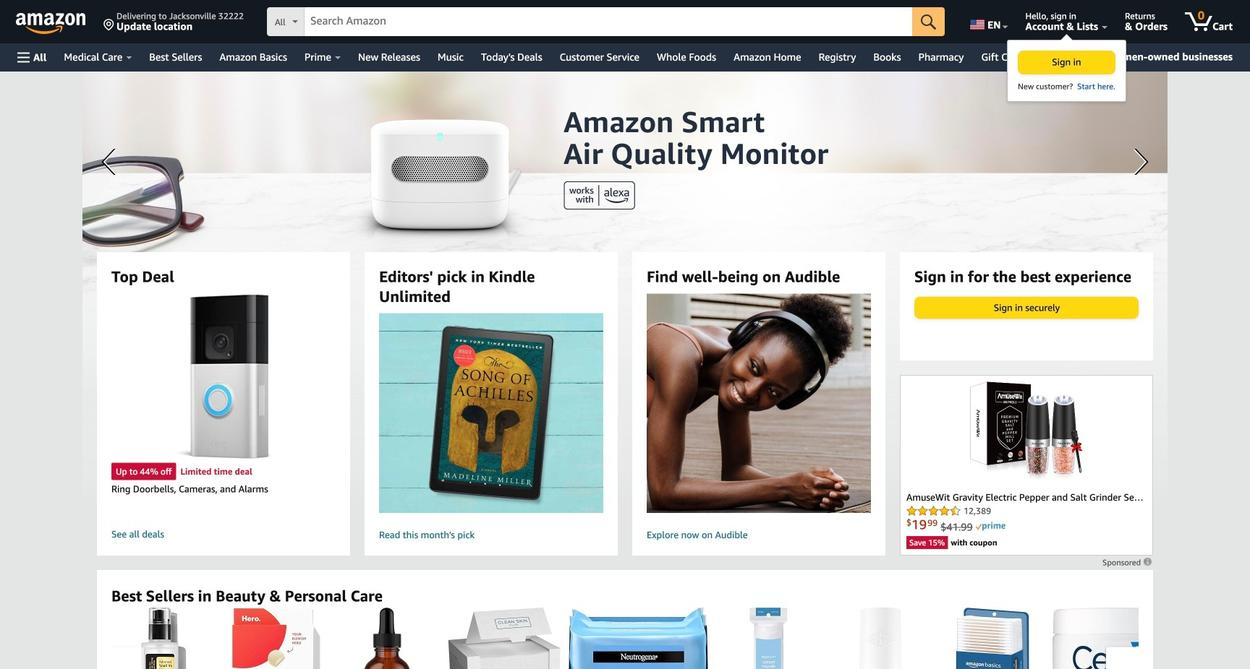 Task type: vqa. For each thing, say whether or not it's contained in the screenshot.
GET A JUMP ON HOLIDAY GIFTS on the right
no



Task type: describe. For each thing, give the bounding box(es) containing it.
editors' pick for march in kindle unlimited: the song of achilles by madeline miller image
[[367, 314, 616, 514]]

none search field inside navigation navigation
[[267, 7, 945, 38]]

amazon basics hypoallergenic 100% cotton rounds, 100 count image
[[749, 608, 787, 670]]

amazon smart air quality monitor. works with alexa. image
[[82, 72, 1168, 506]]

Search Amazon text field
[[305, 8, 912, 35]]

hero cosmetics mighty patch™ original patch - hydrocolloid acne pimple patch for covering zits and blemishes, spot... image
[[231, 608, 321, 670]]

amazon basics cotton swabs, 500 count image
[[955, 608, 1030, 670]]

ring doorbells, cameras, and alarms image
[[176, 294, 272, 460]]

sol de janeiro hair & body fragrance mist 90ml/3.0 fl oz. image
[[859, 608, 902, 670]]

navigation navigation
[[0, 0, 1250, 109]]

a woman with headphones listens to audible. image
[[622, 294, 896, 514]]



Task type: locate. For each thing, give the bounding box(es) containing it.
list
[[111, 608, 1250, 670]]

mielle organics rosemary mint scalp & hair strengthening oil for all hair types, 2 ounce image
[[355, 608, 421, 670]]

cerave moisturizing cream | body and face moisturizer for dry skin | body cream with hyaluronic acid and ceramides |... image
[[1052, 608, 1176, 670]]

main content
[[0, 72, 1250, 670]]

amazon image
[[16, 13, 86, 35]]

neutrogena cleansing fragrance free makeup remover face wipes, cleansing facial towelettes for waterproof makeup,... image
[[568, 608, 709, 670]]

clean skin club clean towels xl, 100% usda biobased face towel, disposable face towelette, makeup remover dry wipes,... image
[[448, 608, 561, 670]]

cosrx snail mucin 96% power repairing essence 3.38 fl.oz 100ml, hydrating serum for face with snail secretion filtrate... image
[[141, 608, 187, 670]]

None submit
[[912, 7, 945, 36]]

None search field
[[267, 7, 945, 38]]

none submit inside "search field"
[[912, 7, 945, 36]]



